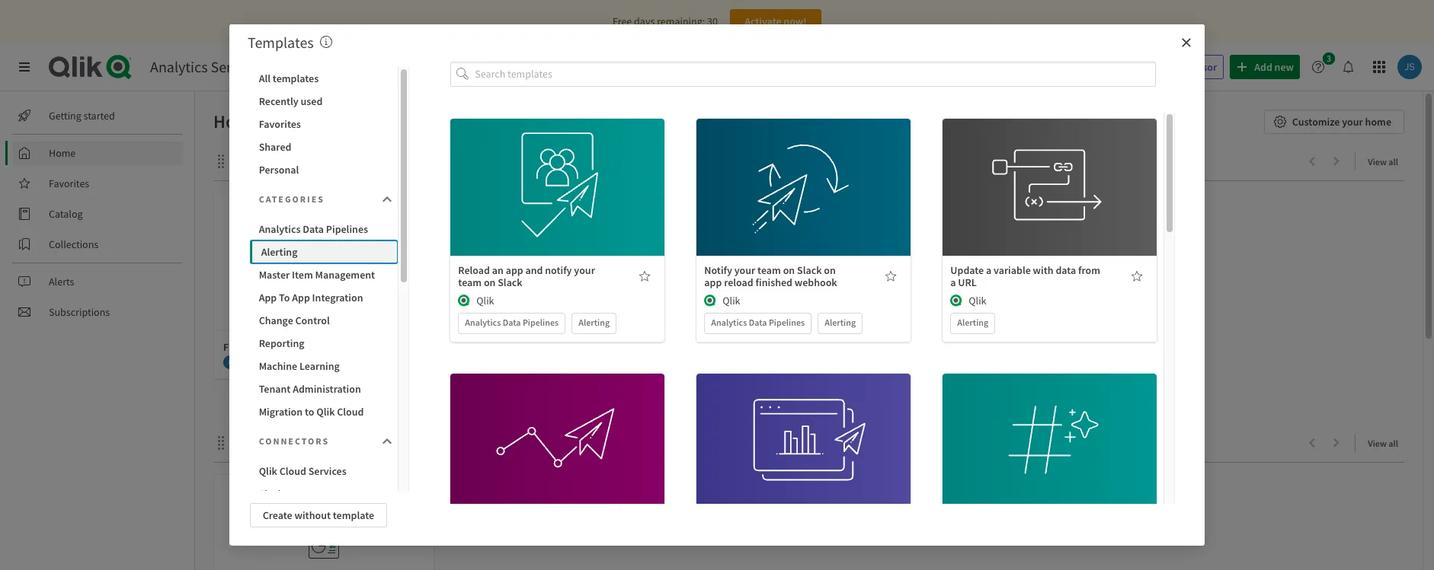 Task type: locate. For each thing, give the bounding box(es) containing it.
0 vertical spatial view all link
[[1368, 152, 1405, 171]]

cloud down recently used link
[[279, 465, 306, 479]]

view all link
[[1368, 152, 1405, 171], [1368, 434, 1405, 453]]

finished
[[756, 276, 793, 289]]

on right 'finished'
[[824, 263, 836, 277]]

add to favorites image
[[885, 270, 897, 283], [1131, 270, 1144, 283]]

add to favorites image right webhook
[[885, 270, 897, 283]]

1 horizontal spatial app
[[506, 263, 523, 277]]

favorites up the catalog
[[49, 177, 89, 191]]

slack inside reload an app and notify your team on slack
[[498, 276, 523, 289]]

team inside the notify your team on slack on app reload finished webhook
[[758, 263, 781, 277]]

qlik
[[477, 294, 494, 308], [723, 294, 741, 308], [969, 294, 987, 308], [317, 406, 335, 419], [259, 465, 277, 479]]

0 horizontal spatial app
[[246, 341, 263, 354]]

services up slack 'button' in the bottom of the page
[[308, 465, 347, 479]]

without
[[295, 509, 331, 523]]

pipelines
[[326, 223, 368, 236], [523, 317, 559, 328], [769, 317, 805, 328]]

to
[[298, 152, 311, 172], [305, 406, 314, 419]]

0 vertical spatial cloud
[[337, 406, 364, 419]]

home down getting
[[49, 146, 76, 160]]

1 vertical spatial view
[[1368, 438, 1387, 450]]

getting started
[[49, 109, 115, 123]]

reload
[[458, 263, 490, 277]]

to for explore
[[298, 152, 311, 172]]

all
[[1389, 156, 1399, 168], [1389, 438, 1399, 450]]

home up move collection icon
[[213, 110, 260, 133]]

activate now! link
[[730, 9, 822, 34]]

data up "alerting" button
[[303, 223, 324, 236]]

slack left the and
[[498, 276, 523, 289]]

migration to qlik cloud button
[[250, 401, 398, 424]]

templates are pre-built automations that help you automate common business workflows. get started by selecting one of the pre-built templates or choose the blank canvas to build an automation from scratch. image
[[320, 36, 332, 48]]

1 horizontal spatial on
[[783, 263, 795, 277]]

1 horizontal spatial slack
[[498, 276, 523, 289]]

view for recently used
[[1368, 438, 1387, 450]]

view all
[[1368, 156, 1399, 168], [1368, 438, 1399, 450]]

1 vertical spatial used
[[295, 434, 326, 454]]

machine
[[259, 360, 297, 374]]

first
[[223, 341, 244, 354]]

0 horizontal spatial qlik image
[[458, 295, 471, 307]]

0 horizontal spatial favorites
[[49, 177, 89, 191]]

personal element
[[312, 319, 336, 343]]

0 vertical spatial home
[[213, 110, 260, 133]]

categories
[[259, 194, 325, 205]]

a left url
[[951, 276, 956, 289]]

view all link for recently used
[[1368, 434, 1405, 453]]

templates
[[273, 72, 319, 85]]

add to favorites image
[[639, 270, 651, 283]]

view all for recently used
[[1368, 438, 1399, 450]]

data down reload an app and notify your team on slack
[[503, 317, 521, 328]]

free
[[613, 14, 632, 28]]

your inside reload an app and notify your team on slack
[[574, 263, 595, 277]]

1 all from the top
[[1389, 156, 1399, 168]]

2 horizontal spatial pipelines
[[769, 317, 805, 328]]

shared button
[[250, 136, 398, 159]]

0 vertical spatial favorites
[[259, 117, 301, 131]]

app up qlik icon
[[705, 276, 722, 289]]

notify your team on slack on app reload finished webhook
[[705, 263, 837, 289]]

pipelines for reload an app and notify your team on slack
[[523, 317, 559, 328]]

your for notify
[[735, 263, 756, 277]]

0 horizontal spatial analytics data pipelines
[[259, 223, 368, 236]]

app right an
[[506, 263, 523, 277]]

data
[[303, 223, 324, 236], [503, 317, 521, 328], [749, 317, 767, 328]]

1 vertical spatial view all
[[1368, 438, 1399, 450]]

all for analytics to explore
[[1389, 156, 1399, 168]]

1 horizontal spatial analytics data pipelines
[[465, 317, 559, 328]]

1 vertical spatial home
[[49, 146, 76, 160]]

cloud down administration
[[337, 406, 364, 419]]

view all link for analytics to explore
[[1368, 152, 1405, 171]]

1 horizontal spatial data
[[503, 317, 521, 328]]

services down templates
[[211, 57, 264, 76]]

use template
[[528, 164, 588, 177], [774, 164, 834, 177], [1020, 164, 1081, 177], [528, 419, 588, 433], [774, 419, 834, 433], [1020, 419, 1081, 433]]

recently used inside home main content
[[235, 434, 326, 454]]

1 vertical spatial to
[[305, 406, 314, 419]]

team left an
[[458, 276, 482, 289]]

1 qlik image from the left
[[458, 295, 471, 307]]

0 vertical spatial view
[[1368, 156, 1387, 168]]

create without template button
[[250, 504, 387, 528]]

master item management button
[[250, 264, 398, 287]]

2 horizontal spatial data
[[749, 317, 767, 328]]

your inside the notify your team on slack on app reload finished webhook
[[735, 263, 756, 277]]

app right to
[[292, 291, 310, 305]]

jacob simon image
[[223, 356, 237, 370]]

recently down migration
[[235, 434, 291, 454]]

1 view all link from the top
[[1368, 152, 1405, 171]]

1 vertical spatial services
[[308, 465, 347, 479]]

update a variable with data from a url
[[951, 263, 1101, 289]]

0 vertical spatial services
[[211, 57, 264, 76]]

1 vertical spatial recently used
[[235, 434, 326, 454]]

2 horizontal spatial analytics data pipelines
[[711, 317, 805, 328]]

favorites button
[[250, 113, 398, 136]]

recently inside home main content
[[235, 434, 291, 454]]

machine learning
[[259, 360, 340, 374]]

1 vertical spatial all
[[1389, 438, 1399, 450]]

template
[[547, 164, 588, 177], [793, 164, 834, 177], [1039, 164, 1081, 177], [547, 419, 588, 433], [793, 419, 834, 433], [1039, 419, 1081, 433], [333, 509, 374, 523]]

services inside button
[[308, 465, 347, 479]]

0 vertical spatial recently used
[[259, 95, 323, 108]]

use
[[528, 164, 545, 177], [774, 164, 791, 177], [1020, 164, 1037, 177], [528, 419, 545, 433], [774, 419, 791, 433], [1020, 419, 1037, 433]]

1 horizontal spatial add to favorites image
[[1131, 270, 1144, 283]]

analytics data pipelines
[[259, 223, 368, 236], [465, 317, 559, 328], [711, 317, 805, 328]]

1 vertical spatial view all link
[[1368, 434, 1405, 453]]

2 add to favorites image from the left
[[1131, 270, 1144, 283]]

update
[[951, 263, 984, 277]]

customize your home button
[[1264, 110, 1405, 134]]

subscriptions
[[49, 306, 110, 319]]

template inside button
[[333, 509, 374, 523]]

to for qlik
[[305, 406, 314, 419]]

1 horizontal spatial home
[[213, 110, 260, 133]]

view
[[1368, 156, 1387, 168], [1368, 438, 1387, 450]]

0 horizontal spatial pipelines
[[326, 223, 368, 236]]

2 view all from the top
[[1368, 438, 1399, 450]]

categories button
[[250, 184, 398, 215]]

recently used down "all templates"
[[259, 95, 323, 108]]

change control
[[259, 314, 330, 328]]

2 view all link from the top
[[1368, 434, 1405, 453]]

on right reload
[[783, 263, 795, 277]]

2 horizontal spatial slack
[[797, 263, 822, 277]]

1 view all from the top
[[1368, 156, 1399, 168]]

data inside button
[[303, 223, 324, 236]]

qlik image down url
[[951, 295, 963, 307]]

to inside home main content
[[298, 152, 311, 172]]

connectors button
[[250, 427, 398, 457]]

0 vertical spatial used
[[301, 95, 323, 108]]

Search templates text field
[[475, 62, 1157, 87]]

recently down "all templates"
[[259, 95, 299, 108]]

cloud
[[337, 406, 364, 419], [279, 465, 306, 479]]

1 add to favorites image from the left
[[885, 270, 897, 283]]

1 horizontal spatial pipelines
[[523, 317, 559, 328]]

a
[[986, 263, 992, 277], [951, 276, 956, 289]]

templates are pre-built automations that help you automate common business workflows. get started by selecting one of the pre-built templates or choose the blank canvas to build an automation from scratch. tooltip
[[320, 33, 332, 52]]

qlik image down reload
[[458, 295, 471, 307]]

1 horizontal spatial services
[[308, 465, 347, 479]]

ask
[[1131, 60, 1147, 74]]

qlik for url
[[969, 294, 987, 308]]

app up updated
[[246, 341, 263, 354]]

subscriptions link
[[12, 300, 183, 325]]

analytics data pipelines down 'finished'
[[711, 317, 805, 328]]

management
[[315, 268, 375, 282]]

analytics data pipelines button
[[250, 218, 398, 241]]

1 horizontal spatial cloud
[[337, 406, 364, 419]]

0 horizontal spatial add to favorites image
[[885, 270, 897, 283]]

0 horizontal spatial slack
[[259, 488, 284, 502]]

favorites link
[[12, 172, 183, 196]]

0 horizontal spatial on
[[484, 276, 496, 289]]

slack inside 'button'
[[259, 488, 284, 502]]

2 qlik image from the left
[[951, 295, 963, 307]]

used
[[301, 95, 323, 108], [295, 434, 326, 454]]

analytics data pipelines up "alerting" button
[[259, 223, 368, 236]]

2 horizontal spatial your
[[1343, 115, 1364, 129]]

home link
[[12, 141, 183, 165]]

ask insight advisor
[[1131, 60, 1217, 74]]

catalog link
[[12, 202, 183, 226]]

ask insight advisor button
[[1106, 55, 1224, 79]]

Search text field
[[854, 55, 1096, 80]]

analytics data pipelines for reload an app and notify your team on slack
[[465, 317, 559, 328]]

favorites up shared in the left of the page
[[259, 117, 301, 131]]

your inside button
[[1343, 115, 1364, 129]]

add to favorites image right from
[[1131, 270, 1144, 283]]

started
[[84, 109, 115, 123]]

1 horizontal spatial favorites
[[259, 117, 301, 131]]

reporting button
[[250, 332, 398, 355]]

0 horizontal spatial data
[[303, 223, 324, 236]]

0 vertical spatial view all
[[1368, 156, 1399, 168]]

qlik image
[[458, 295, 471, 307], [951, 295, 963, 307]]

team right reload
[[758, 263, 781, 277]]

add to favorites image for from
[[1131, 270, 1144, 283]]

used up favorites button
[[301, 95, 323, 108]]

collections
[[49, 238, 98, 252]]

0 vertical spatial to
[[298, 152, 311, 172]]

data for notify your team on slack on app reload finished webhook
[[749, 317, 767, 328]]

qlik image for team
[[458, 295, 471, 307]]

on inside reload an app and notify your team on slack
[[484, 276, 496, 289]]

1 vertical spatial favorites
[[49, 177, 89, 191]]

0 vertical spatial recently
[[259, 95, 299, 108]]

data down 'finished'
[[749, 317, 767, 328]]

home
[[213, 110, 260, 133], [49, 146, 76, 160]]

1 vertical spatial recently
[[235, 434, 291, 454]]

1 horizontal spatial qlik image
[[951, 295, 963, 307]]

1 horizontal spatial your
[[735, 263, 756, 277]]

integration
[[312, 291, 363, 305]]

slack
[[797, 263, 822, 277], [498, 276, 523, 289], [259, 488, 284, 502]]

1 vertical spatial cloud
[[279, 465, 306, 479]]

analytics services
[[150, 57, 264, 76]]

pipelines down reload an app and notify your team on slack
[[523, 317, 559, 328]]

slack up create
[[259, 488, 284, 502]]

2 all from the top
[[1389, 438, 1399, 450]]

analytics services element
[[150, 57, 264, 76]]

app left to
[[259, 291, 277, 305]]

control
[[295, 314, 330, 328]]

details button
[[510, 192, 605, 216], [756, 192, 852, 216], [1003, 192, 1098, 216], [510, 447, 605, 472], [756, 447, 852, 472], [1003, 447, 1098, 472]]

services
[[211, 57, 264, 76], [308, 465, 347, 479]]

0 horizontal spatial app
[[259, 291, 277, 305]]

use template button
[[510, 158, 605, 183], [756, 158, 852, 183], [1003, 158, 1098, 183], [510, 414, 605, 438], [756, 414, 852, 438], [1003, 414, 1098, 438]]

pipelines up "alerting" button
[[326, 223, 368, 236]]

recently used down migration
[[235, 434, 326, 454]]

2 horizontal spatial app
[[705, 276, 722, 289]]

alerting
[[261, 245, 298, 259], [579, 317, 610, 328], [825, 317, 856, 328], [958, 317, 989, 328]]

0 horizontal spatial your
[[574, 263, 595, 277]]

all templates
[[259, 72, 319, 85]]

1 app from the left
[[259, 291, 277, 305]]

1 horizontal spatial team
[[758, 263, 781, 277]]

0 horizontal spatial team
[[458, 276, 482, 289]]

1 view from the top
[[1368, 156, 1387, 168]]

1 horizontal spatial app
[[292, 291, 310, 305]]

to inside button
[[305, 406, 314, 419]]

analytics data pipelines down reload an app and notify your team on slack
[[465, 317, 559, 328]]

days
[[634, 14, 655, 28]]

0 horizontal spatial home
[[49, 146, 76, 160]]

alerting inside button
[[261, 245, 298, 259]]

data for reload an app and notify your team on slack
[[503, 317, 521, 328]]

a right update on the right top of the page
[[986, 263, 992, 277]]

used up the qlik cloud services
[[295, 434, 326, 454]]

0 horizontal spatial cloud
[[279, 465, 306, 479]]

on left the and
[[484, 276, 496, 289]]

slack right 'finished'
[[797, 263, 822, 277]]

0 vertical spatial all
[[1389, 156, 1399, 168]]

2 view from the top
[[1368, 438, 1387, 450]]

pipelines down 'finished'
[[769, 317, 805, 328]]

analytics
[[150, 57, 208, 76], [235, 152, 294, 172], [259, 223, 301, 236], [465, 317, 501, 328], [711, 317, 747, 328]]



Task type: vqa. For each thing, say whether or not it's contained in the screenshot.
Alignment
no



Task type: describe. For each thing, give the bounding box(es) containing it.
app inside reload an app and notify your team on slack
[[506, 263, 523, 277]]

qlik image for a
[[951, 295, 963, 307]]

activate now!
[[745, 14, 807, 28]]

insight
[[1149, 60, 1181, 74]]

analytics to explore link
[[235, 152, 370, 172]]

advisor
[[1183, 60, 1217, 74]]

and
[[526, 263, 543, 277]]

close image
[[1181, 37, 1193, 49]]

catalog
[[49, 207, 83, 221]]

navigation pane element
[[0, 98, 194, 331]]

customize
[[1293, 115, 1340, 129]]

from
[[1079, 263, 1101, 277]]

app inside home main content
[[246, 341, 263, 354]]

recently used inside button
[[259, 95, 323, 108]]

reload an app and notify your team on slack
[[458, 263, 595, 289]]

analytics inside home main content
[[235, 152, 294, 172]]

qlik image
[[705, 295, 717, 307]]

collections link
[[12, 232, 183, 257]]

view for analytics to explore
[[1368, 156, 1387, 168]]

pipelines inside button
[[326, 223, 368, 236]]

add to favorites image for on
[[885, 270, 897, 283]]

move collection image
[[213, 436, 229, 451]]

0 horizontal spatial services
[[211, 57, 264, 76]]

alerts
[[49, 275, 74, 289]]

variable
[[994, 263, 1031, 277]]

qlik for on
[[477, 294, 494, 308]]

view all for analytics to explore
[[1368, 156, 1399, 168]]

analytics data pipelines inside button
[[259, 223, 368, 236]]

0 horizontal spatial a
[[951, 276, 956, 289]]

reporting
[[259, 337, 305, 351]]

free days remaining: 30
[[613, 14, 718, 28]]

administration
[[293, 383, 361, 396]]

ago
[[319, 357, 333, 369]]

change
[[259, 314, 293, 328]]

notify
[[705, 263, 733, 277]]

notify
[[545, 263, 572, 277]]

minutes
[[286, 357, 317, 369]]

item
[[292, 268, 313, 282]]

shared
[[259, 140, 291, 154]]

home inside main content
[[213, 110, 260, 133]]

jacob simon element
[[223, 356, 237, 370]]

1 horizontal spatial a
[[986, 263, 992, 277]]

getting started link
[[12, 104, 183, 128]]

personal button
[[250, 159, 398, 181]]

home
[[1366, 115, 1392, 129]]

personal
[[259, 163, 299, 177]]

recently used link
[[235, 434, 332, 454]]

10
[[275, 357, 284, 369]]

all for recently used
[[1389, 438, 1399, 450]]

updated 10 minutes ago
[[240, 357, 333, 369]]

master
[[259, 268, 290, 282]]

favorites inside button
[[259, 117, 301, 131]]

2 horizontal spatial on
[[824, 263, 836, 277]]

tenant administration button
[[250, 378, 398, 401]]

move collection image
[[213, 154, 229, 169]]

home inside navigation pane element
[[49, 146, 76, 160]]

analytics data pipelines for notify your team on slack on app reload finished webhook
[[711, 317, 805, 328]]

app to app integration button
[[250, 287, 398, 309]]

reload
[[724, 276, 754, 289]]

migration
[[259, 406, 303, 419]]

to
[[279, 291, 290, 305]]

favorites inside navigation pane element
[[49, 177, 89, 191]]

alerting button
[[250, 241, 398, 264]]

recently used button
[[250, 90, 398, 113]]

app inside the notify your team on slack on app reload finished webhook
[[705, 276, 722, 289]]

learning
[[300, 360, 340, 374]]

alerts link
[[12, 270, 183, 294]]

updated
[[240, 357, 273, 369]]

an
[[492, 263, 504, 277]]

home main content
[[189, 91, 1435, 571]]

analytics inside button
[[259, 223, 301, 236]]

getting
[[49, 109, 81, 123]]

slack button
[[250, 483, 398, 506]]

master item management
[[259, 268, 375, 282]]

slack inside the notify your team on slack on app reload finished webhook
[[797, 263, 822, 277]]

2 app from the left
[[292, 291, 310, 305]]

with
[[1033, 263, 1054, 277]]

url
[[958, 276, 977, 289]]

used inside home main content
[[295, 434, 326, 454]]

templates
[[248, 33, 314, 52]]

qlik cloud services
[[259, 465, 347, 479]]

migration to qlik cloud
[[259, 406, 364, 419]]

data
[[1056, 263, 1077, 277]]

qlik for reload
[[723, 294, 741, 308]]

team inside reload an app and notify your team on slack
[[458, 276, 482, 289]]

close sidebar menu image
[[18, 61, 30, 73]]

create
[[263, 509, 292, 523]]

searchbar element
[[830, 55, 1096, 80]]

qlik cloud services button
[[250, 460, 398, 483]]

used inside button
[[301, 95, 323, 108]]

all templates button
[[250, 67, 398, 90]]

create without template
[[263, 509, 374, 523]]

all
[[259, 72, 271, 85]]

explore
[[314, 152, 363, 172]]

activate
[[745, 14, 782, 28]]

first app
[[223, 341, 263, 354]]

your for customize
[[1343, 115, 1364, 129]]

change control button
[[250, 309, 398, 332]]

machine learning button
[[250, 355, 398, 378]]

30
[[707, 14, 718, 28]]

customize your home
[[1293, 115, 1392, 129]]

pipelines for notify your team on slack on app reload finished webhook
[[769, 317, 805, 328]]

recently inside button
[[259, 95, 299, 108]]

app to app integration
[[259, 291, 363, 305]]

tenant administration
[[259, 383, 361, 396]]

analytics to explore
[[235, 152, 363, 172]]



